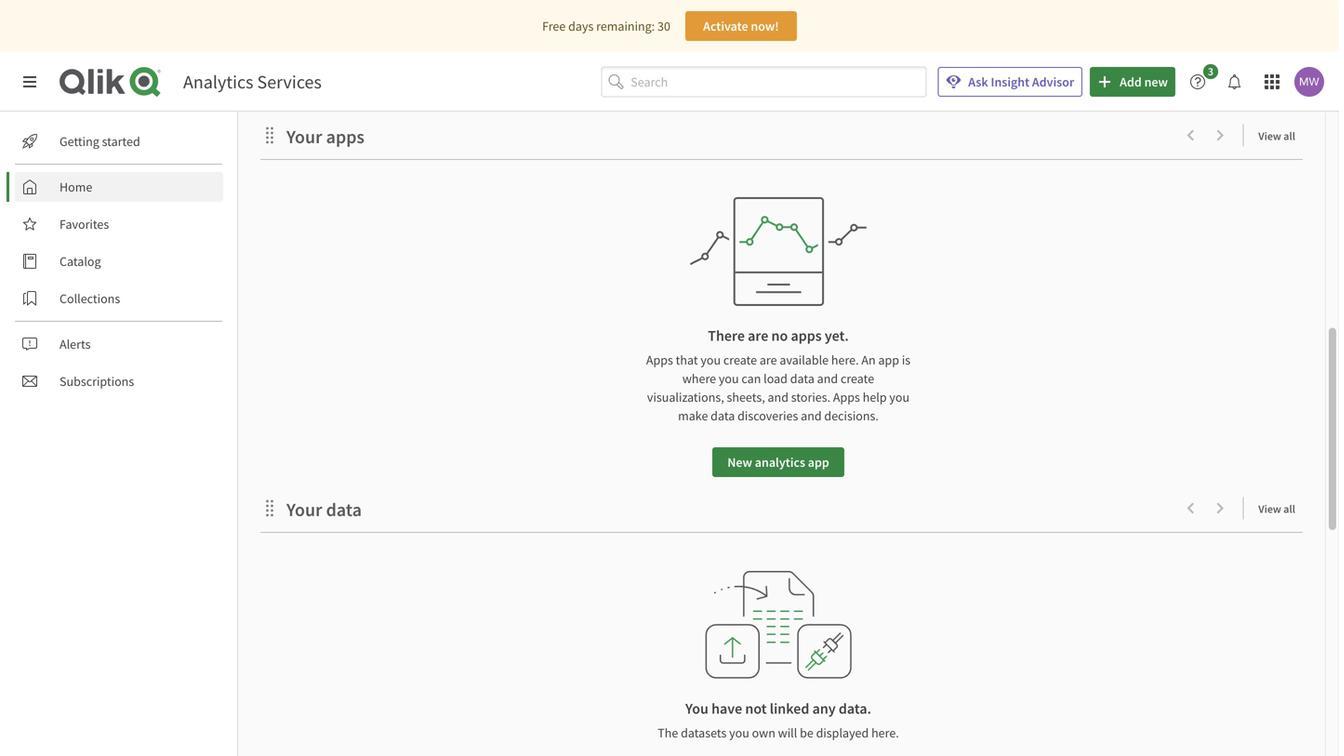 Task type: describe. For each thing, give the bounding box(es) containing it.
all for your data
[[1284, 502, 1296, 516]]

home link
[[15, 172, 223, 202]]

you inside 'you have not linked any data. the datasets you own will be displayed here.'
[[730, 725, 750, 742]]

is
[[902, 352, 911, 368]]

view all for your apps
[[1259, 129, 1296, 143]]

an
[[862, 352, 876, 368]]

visualizations,
[[648, 389, 725, 406]]

getting started link
[[15, 127, 223, 156]]

view all link for your apps
[[1259, 124, 1304, 147]]

1 horizontal spatial create
[[841, 370, 875, 387]]

activate now! link
[[686, 11, 797, 41]]

free days remaining: 30
[[543, 18, 671, 34]]

your apps link
[[287, 125, 372, 148]]

services
[[257, 70, 322, 94]]

3
[[1209, 64, 1214, 79]]

sheets,
[[727, 389, 765, 406]]

collections
[[60, 290, 120, 307]]

own
[[752, 725, 776, 742]]

remaining:
[[597, 18, 655, 34]]

maria williams image
[[1295, 67, 1325, 97]]

the
[[658, 725, 679, 742]]

0 vertical spatial create
[[724, 352, 757, 368]]

new
[[1145, 74, 1169, 90]]

will
[[778, 725, 798, 742]]

add new button
[[1091, 67, 1176, 97]]

view all link for your data
[[1259, 497, 1304, 520]]

your data
[[287, 498, 362, 522]]

decisions.
[[825, 408, 879, 424]]

view for your apps
[[1259, 129, 1282, 143]]

app inside there are no apps yet. apps that you create are available here. an app is where you can load data and create visualizations, sheets, and stories. apps help you make data discoveries and decisions.
[[879, 352, 900, 368]]

activate now!
[[704, 18, 779, 34]]

here. inside 'you have not linked any data. the datasets you own will be displayed here.'
[[872, 725, 900, 742]]

collections link
[[15, 284, 223, 314]]

view for your data
[[1259, 502, 1282, 516]]

here. inside there are no apps yet. apps that you create are available here. an app is where you can load data and create visualizations, sheets, and stories. apps help you make data discoveries and decisions.
[[832, 352, 859, 368]]

ask insight advisor button
[[938, 67, 1083, 97]]

catalog link
[[15, 247, 223, 276]]

there are no apps yet. apps that you create are available here. an app is where you can load data and create visualizations, sheets, and stories. apps help you make data discoveries and decisions.
[[646, 327, 911, 424]]

load
[[764, 370, 788, 387]]

activate
[[704, 18, 749, 34]]

ask
[[969, 74, 989, 90]]

yet.
[[825, 327, 849, 345]]

1 vertical spatial apps
[[834, 389, 861, 406]]

make
[[678, 408, 708, 424]]

be
[[800, 725, 814, 742]]

2 horizontal spatial data
[[791, 370, 815, 387]]

analytics services
[[183, 70, 322, 94]]

ask insight advisor
[[969, 74, 1075, 90]]

getting started
[[60, 133, 140, 150]]

2 vertical spatial and
[[801, 408, 822, 424]]

you left can
[[719, 370, 739, 387]]

0 vertical spatial are
[[748, 327, 769, 345]]

your data link
[[287, 498, 369, 522]]

you
[[686, 700, 709, 718]]

move collection image for your apps
[[261, 126, 279, 145]]

1 vertical spatial and
[[768, 389, 789, 406]]

days
[[569, 18, 594, 34]]

subscriptions
[[60, 373, 134, 390]]

started
[[102, 133, 140, 150]]

data.
[[839, 700, 872, 718]]



Task type: locate. For each thing, give the bounding box(es) containing it.
favorites link
[[15, 209, 223, 239]]

app inside button
[[808, 454, 830, 471]]

1 view all from the top
[[1259, 129, 1296, 143]]

you left the own
[[730, 725, 750, 742]]

stories.
[[792, 389, 831, 406]]

0 vertical spatial view
[[1259, 129, 1282, 143]]

your for your data
[[287, 498, 323, 522]]

1 vertical spatial view all
[[1259, 502, 1296, 516]]

apps left that
[[646, 352, 673, 368]]

app right 'analytics'
[[808, 454, 830, 471]]

2 view from the top
[[1259, 502, 1282, 516]]

add new
[[1120, 74, 1169, 90]]

1 vertical spatial app
[[808, 454, 830, 471]]

close sidebar menu image
[[22, 74, 37, 89]]

0 horizontal spatial data
[[326, 498, 362, 522]]

1 vertical spatial view all link
[[1259, 497, 1304, 520]]

analytics
[[755, 454, 806, 471]]

insight
[[991, 74, 1030, 90]]

your apps
[[287, 125, 365, 148]]

1 horizontal spatial apps
[[791, 327, 822, 345]]

you
[[701, 352, 721, 368], [719, 370, 739, 387], [890, 389, 910, 406], [730, 725, 750, 742]]

Search text field
[[631, 67, 927, 97]]

are
[[748, 327, 769, 345], [760, 352, 777, 368]]

available
[[780, 352, 829, 368]]

0 vertical spatial view all
[[1259, 129, 1296, 143]]

1 vertical spatial data
[[711, 408, 735, 424]]

move collection image left your data in the bottom left of the page
[[261, 499, 279, 518]]

0 vertical spatial apps
[[646, 352, 673, 368]]

where
[[683, 370, 717, 387]]

create down an
[[841, 370, 875, 387]]

1 horizontal spatial data
[[711, 408, 735, 424]]

0 vertical spatial all
[[1284, 129, 1296, 143]]

main content containing your apps
[[231, 0, 1340, 756]]

0 horizontal spatial create
[[724, 352, 757, 368]]

create
[[724, 352, 757, 368], [841, 370, 875, 387]]

analytics
[[183, 70, 254, 94]]

favorites
[[60, 216, 109, 233]]

no
[[772, 327, 788, 345]]

2 view all from the top
[[1259, 502, 1296, 516]]

1 vertical spatial view
[[1259, 502, 1282, 516]]

navigation pane element
[[0, 119, 237, 404]]

1 vertical spatial all
[[1284, 502, 1296, 516]]

1 vertical spatial are
[[760, 352, 777, 368]]

apps
[[326, 125, 365, 148], [791, 327, 822, 345]]

view all for your data
[[1259, 502, 1296, 516]]

view
[[1259, 129, 1282, 143], [1259, 502, 1282, 516]]

searchbar element
[[601, 67, 927, 97]]

are up the "load"
[[760, 352, 777, 368]]

here. right displayed
[[872, 725, 900, 742]]

create up can
[[724, 352, 757, 368]]

1 all from the top
[[1284, 129, 1296, 143]]

not
[[746, 700, 767, 718]]

30
[[658, 18, 671, 34]]

1 vertical spatial move collection image
[[261, 499, 279, 518]]

there
[[708, 327, 745, 345]]

2 all from the top
[[1284, 502, 1296, 516]]

catalog
[[60, 253, 101, 270]]

move collection image
[[261, 126, 279, 145], [261, 499, 279, 518]]

displayed
[[817, 725, 869, 742]]

0 vertical spatial app
[[879, 352, 900, 368]]

app
[[879, 352, 900, 368], [808, 454, 830, 471]]

help
[[863, 389, 887, 406]]

1 horizontal spatial here.
[[872, 725, 900, 742]]

and down the "load"
[[768, 389, 789, 406]]

1 vertical spatial create
[[841, 370, 875, 387]]

are left no
[[748, 327, 769, 345]]

alerts link
[[15, 329, 223, 359]]

your for your apps
[[287, 125, 323, 148]]

linked
[[770, 700, 810, 718]]

you have not linked any data. the datasets you own will be displayed here.
[[658, 700, 900, 742]]

have
[[712, 700, 743, 718]]

all
[[1284, 129, 1296, 143], [1284, 502, 1296, 516]]

apps inside there are no apps yet. apps that you create are available here. an app is where you can load data and create visualizations, sheets, and stories. apps help you make data discoveries and decisions.
[[791, 327, 822, 345]]

move collection image for your data
[[261, 499, 279, 518]]

0 horizontal spatial app
[[808, 454, 830, 471]]

datasets
[[681, 725, 727, 742]]

1 vertical spatial apps
[[791, 327, 822, 345]]

your
[[287, 125, 323, 148], [287, 498, 323, 522]]

1 view all link from the top
[[1259, 124, 1304, 147]]

new
[[728, 454, 753, 471]]

apps up decisions.
[[834, 389, 861, 406]]

1 view from the top
[[1259, 129, 1282, 143]]

0 vertical spatial and
[[818, 370, 838, 387]]

now!
[[751, 18, 779, 34]]

and up stories.
[[818, 370, 838, 387]]

free
[[543, 18, 566, 34]]

0 vertical spatial view all link
[[1259, 124, 1304, 147]]

getting
[[60, 133, 99, 150]]

0 horizontal spatial here.
[[832, 352, 859, 368]]

can
[[742, 370, 761, 387]]

1 vertical spatial here.
[[872, 725, 900, 742]]

main content
[[231, 0, 1340, 756]]

0 horizontal spatial apps
[[326, 125, 365, 148]]

and down stories.
[[801, 408, 822, 424]]

0 vertical spatial here.
[[832, 352, 859, 368]]

advisor
[[1033, 74, 1075, 90]]

app left is
[[879, 352, 900, 368]]

apps
[[646, 352, 673, 368], [834, 389, 861, 406]]

here.
[[832, 352, 859, 368], [872, 725, 900, 742]]

0 vertical spatial your
[[287, 125, 323, 148]]

and
[[818, 370, 838, 387], [768, 389, 789, 406], [801, 408, 822, 424]]

0 vertical spatial move collection image
[[261, 126, 279, 145]]

all for your apps
[[1284, 129, 1296, 143]]

discoveries
[[738, 408, 799, 424]]

any
[[813, 700, 836, 718]]

2 view all link from the top
[[1259, 497, 1304, 520]]

3 button
[[1184, 64, 1224, 97]]

alerts
[[60, 336, 91, 353]]

0 horizontal spatial apps
[[646, 352, 673, 368]]

add
[[1120, 74, 1142, 90]]

0 vertical spatial data
[[791, 370, 815, 387]]

you right help
[[890, 389, 910, 406]]

move collection image left your apps
[[261, 126, 279, 145]]

2 vertical spatial data
[[326, 498, 362, 522]]

you up where
[[701, 352, 721, 368]]

that
[[676, 352, 698, 368]]

1 vertical spatial your
[[287, 498, 323, 522]]

0 vertical spatial apps
[[326, 125, 365, 148]]

home
[[60, 179, 92, 195]]

1 horizontal spatial app
[[879, 352, 900, 368]]

new analytics app
[[728, 454, 830, 471]]

subscriptions link
[[15, 367, 223, 396]]

1 horizontal spatial apps
[[834, 389, 861, 406]]

view all
[[1259, 129, 1296, 143], [1259, 502, 1296, 516]]

new analytics app button
[[713, 448, 845, 477]]

view all link
[[1259, 124, 1304, 147], [1259, 497, 1304, 520]]

here. left an
[[832, 352, 859, 368]]

data
[[791, 370, 815, 387], [711, 408, 735, 424], [326, 498, 362, 522]]

analytics services element
[[183, 70, 322, 94]]



Task type: vqa. For each thing, say whether or not it's contained in the screenshot.
right CSV
no



